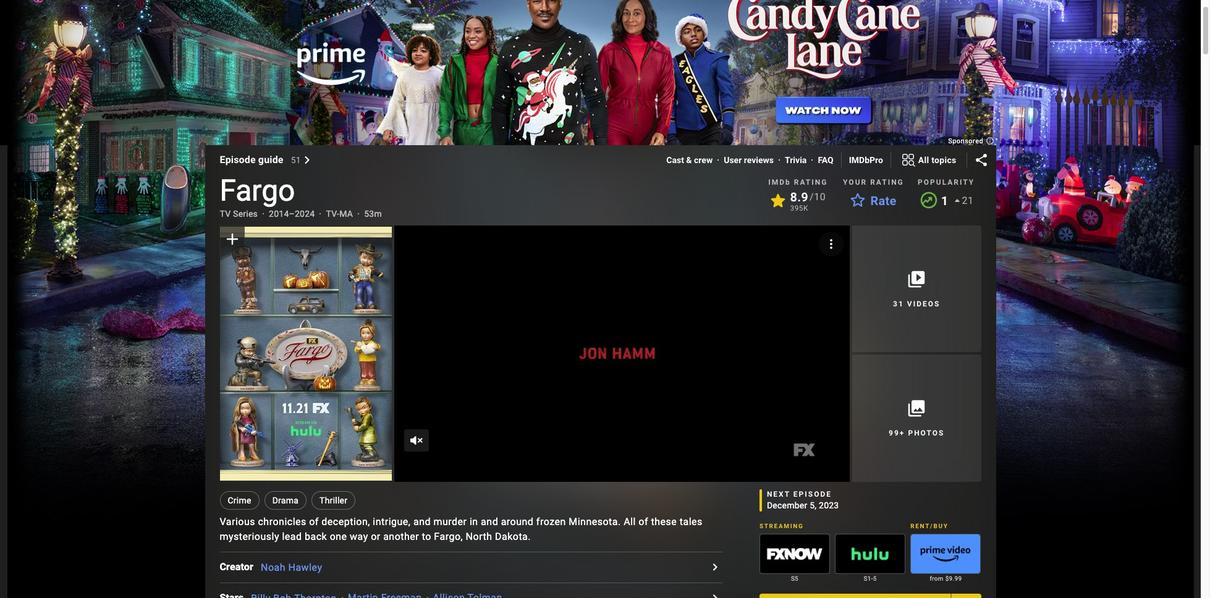 Task type: describe. For each thing, give the bounding box(es) containing it.
2023
[[819, 501, 839, 511]]

cast & crew
[[667, 155, 713, 165]]

videos
[[908, 300, 941, 308]]

volume off image
[[409, 433, 424, 448]]

episode
[[794, 490, 832, 499]]

trivia button
[[785, 154, 807, 166]]

trivia
[[785, 155, 807, 165]]

topics
[[932, 155, 957, 165]]

99+ photos button
[[853, 355, 982, 482]]

crime
[[228, 496, 251, 506]]

or
[[371, 531, 381, 543]]

$9.99
[[946, 576, 962, 582]]

ma
[[340, 209, 353, 219]]

december
[[767, 501, 808, 511]]

rate
[[871, 194, 897, 208]]

from $9.99
[[930, 576, 962, 582]]

group for s1-5
[[835, 534, 906, 574]]

all inside all topics 'button'
[[919, 155, 930, 165]]

lead
[[282, 531, 302, 543]]

1 of from the left
[[309, 516, 319, 528]]

all inside various chronicles of deception, intrigue, and murder in and around frozen minnesota. all of these tales mysteriously lead back one way or another to fargo, north dakota.
[[624, 516, 636, 528]]

s1-5 group
[[835, 534, 906, 584]]

way
[[350, 531, 368, 543]]

watch on prime video image
[[912, 535, 981, 574]]

99+
[[889, 429, 906, 438]]

drama
[[273, 496, 299, 506]]

fargo
[[220, 173, 295, 208]]

video player application
[[394, 226, 850, 482]]

minnesota.
[[569, 516, 621, 528]]

99+ photos
[[889, 429, 945, 438]]

reviews
[[744, 155, 774, 165]]

from
[[930, 576, 944, 582]]

series
[[233, 209, 258, 219]]

s1-5
[[864, 576, 877, 582]]

next
[[767, 490, 791, 499]]

faq button
[[818, 154, 834, 166]]

arrow drop up image
[[950, 194, 965, 208]]

395k
[[791, 204, 809, 213]]

8.9
[[791, 190, 809, 205]]

around
[[501, 516, 534, 528]]

user
[[724, 155, 742, 165]]

tv-ma
[[326, 209, 353, 219]]

various chronicles of deception, intrigue, and murder in and around frozen minnesota. all of these tales mysteriously lead back one way or another to fargo, north dakota.
[[220, 516, 703, 543]]

noah hawley button
[[261, 562, 322, 574]]

all topics
[[919, 155, 957, 165]]

s5 group
[[760, 534, 831, 584]]

to
[[422, 531, 432, 543]]

s1-
[[864, 576, 874, 582]]

group for s5
[[760, 534, 831, 574]]

s1-5 link
[[835, 574, 906, 584]]

noah hawley
[[261, 562, 322, 574]]

your rating
[[844, 178, 905, 187]]

drama button
[[264, 492, 307, 510]]

episode guide
[[220, 154, 284, 166]]

s5 link
[[760, 574, 831, 584]]

31 videos
[[894, 300, 941, 308]]

share on social media image
[[974, 153, 989, 168]]

creator button
[[220, 560, 261, 575]]

tv-
[[326, 209, 340, 219]]

mysteriously
[[220, 531, 280, 543]]

tales
[[680, 516, 703, 528]]

&
[[687, 155, 692, 165]]

north
[[466, 531, 493, 543]]

31
[[894, 300, 905, 308]]

cast
[[667, 155, 684, 165]]

rating for imdb rating
[[794, 178, 828, 187]]

thriller button
[[312, 492, 356, 510]]

various chronicles of deception, intrigue, and murder in and around frozen minnesota. all of these tales mysteriously lead back one way or another to fargo, north dakota. image
[[394, 226, 850, 482]]



Task type: locate. For each thing, give the bounding box(es) containing it.
rating up the rate
[[871, 178, 905, 187]]

0 horizontal spatial of
[[309, 516, 319, 528]]

all left these
[[624, 516, 636, 528]]

from $9.99 group
[[911, 534, 982, 584]]

8.9 / 10 395k
[[791, 190, 826, 213]]

back
[[305, 531, 327, 543]]

creator
[[220, 562, 254, 573]]

see full cast and crew image
[[708, 560, 723, 575]]

intrigue,
[[373, 516, 411, 528]]

and right in
[[481, 516, 499, 528]]

10
[[815, 191, 826, 203]]

group for from $9.99
[[911, 534, 982, 574]]

episode
[[220, 154, 256, 166]]

of up back
[[309, 516, 319, 528]]

your
[[844, 178, 868, 187]]

imdb rating
[[769, 178, 828, 187]]

and
[[414, 516, 431, 528], [481, 516, 499, 528]]

and up to
[[414, 516, 431, 528]]

from $9.99 link
[[911, 574, 982, 584]]

user reviews
[[724, 155, 774, 165]]

0 vertical spatial all
[[919, 155, 930, 165]]

tv series
[[220, 209, 258, 219]]

video autoplay preference image
[[824, 237, 839, 252]]

1
[[942, 194, 949, 208]]

murder
[[434, 516, 467, 528]]

in
[[470, 516, 478, 528]]

user reviews button
[[724, 154, 774, 166]]

imdb
[[769, 178, 791, 187]]

photos
[[909, 429, 945, 438]]

rate button
[[844, 190, 904, 212]]

watch on fxnow image
[[761, 535, 830, 574]]

cast & crew button
[[667, 154, 713, 166]]

rating up /
[[794, 178, 828, 187]]

chronicles
[[258, 516, 307, 528]]

guide
[[258, 154, 284, 166]]

watch on hulu image
[[836, 535, 906, 574]]

tv-ma button
[[326, 208, 353, 220]]

crew
[[694, 155, 713, 165]]

faq
[[818, 155, 834, 165]]

another
[[384, 531, 419, 543]]

tv
[[220, 209, 231, 219]]

all right categories image
[[919, 155, 930, 165]]

/
[[810, 191, 815, 203]]

31 videos button
[[853, 226, 982, 353]]

of left these
[[639, 516, 649, 528]]

51
[[291, 155, 301, 165]]

2014–2024 button
[[269, 208, 315, 220]]

noah
[[261, 562, 286, 574]]

rent/buy
[[911, 523, 949, 530]]

chevron right inline image
[[304, 156, 311, 164]]

2 rating from the left
[[871, 178, 905, 187]]

all
[[919, 155, 930, 165], [624, 516, 636, 528]]

see full cast and crew image
[[708, 591, 723, 599]]

1 vertical spatial all
[[624, 516, 636, 528]]

rating for your rating
[[871, 178, 905, 187]]

hawley
[[288, 562, 322, 574]]

thriller
[[320, 496, 348, 506]]

imdbpro
[[849, 155, 884, 165]]

all topics button
[[892, 150, 967, 170]]

53m
[[364, 209, 382, 219]]

group
[[394, 226, 850, 482], [220, 226, 392, 482], [760, 534, 831, 574], [835, 534, 906, 574], [911, 534, 982, 574]]

1 horizontal spatial all
[[919, 155, 930, 165]]

0 horizontal spatial rating
[[794, 178, 828, 187]]

dakota.
[[495, 531, 531, 543]]

0 horizontal spatial and
[[414, 516, 431, 528]]

1 rating from the left
[[794, 178, 828, 187]]

2 of from the left
[[639, 516, 649, 528]]

next episode december 5, 2023
[[767, 490, 839, 511]]

fargo (2014) image
[[220, 227, 392, 481]]

0 horizontal spatial all
[[624, 516, 636, 528]]

rating
[[794, 178, 828, 187], [871, 178, 905, 187]]

categories image
[[902, 153, 916, 168]]

1 horizontal spatial of
[[639, 516, 649, 528]]

streaming
[[760, 523, 804, 530]]

5,
[[810, 501, 817, 511]]

popularity
[[918, 178, 975, 187]]

21
[[963, 195, 974, 207]]

deception,
[[322, 516, 370, 528]]

watch official trailer - season 5 element
[[394, 226, 850, 482]]

1 horizontal spatial rating
[[871, 178, 905, 187]]

of
[[309, 516, 319, 528], [639, 516, 649, 528]]

1 and from the left
[[414, 516, 431, 528]]

2 and from the left
[[481, 516, 499, 528]]

sponsored
[[949, 137, 986, 145]]

crime button
[[220, 492, 260, 510]]

these
[[651, 516, 677, 528]]

2014–2024
[[269, 209, 315, 219]]

imdbpro button
[[849, 154, 884, 166]]

frozen
[[537, 516, 566, 528]]

fargo,
[[434, 531, 463, 543]]

1 horizontal spatial and
[[481, 516, 499, 528]]

various
[[220, 516, 255, 528]]

5
[[874, 576, 877, 582]]



Task type: vqa. For each thing, say whether or not it's contained in the screenshot.
'ROAD HOUSE' group
no



